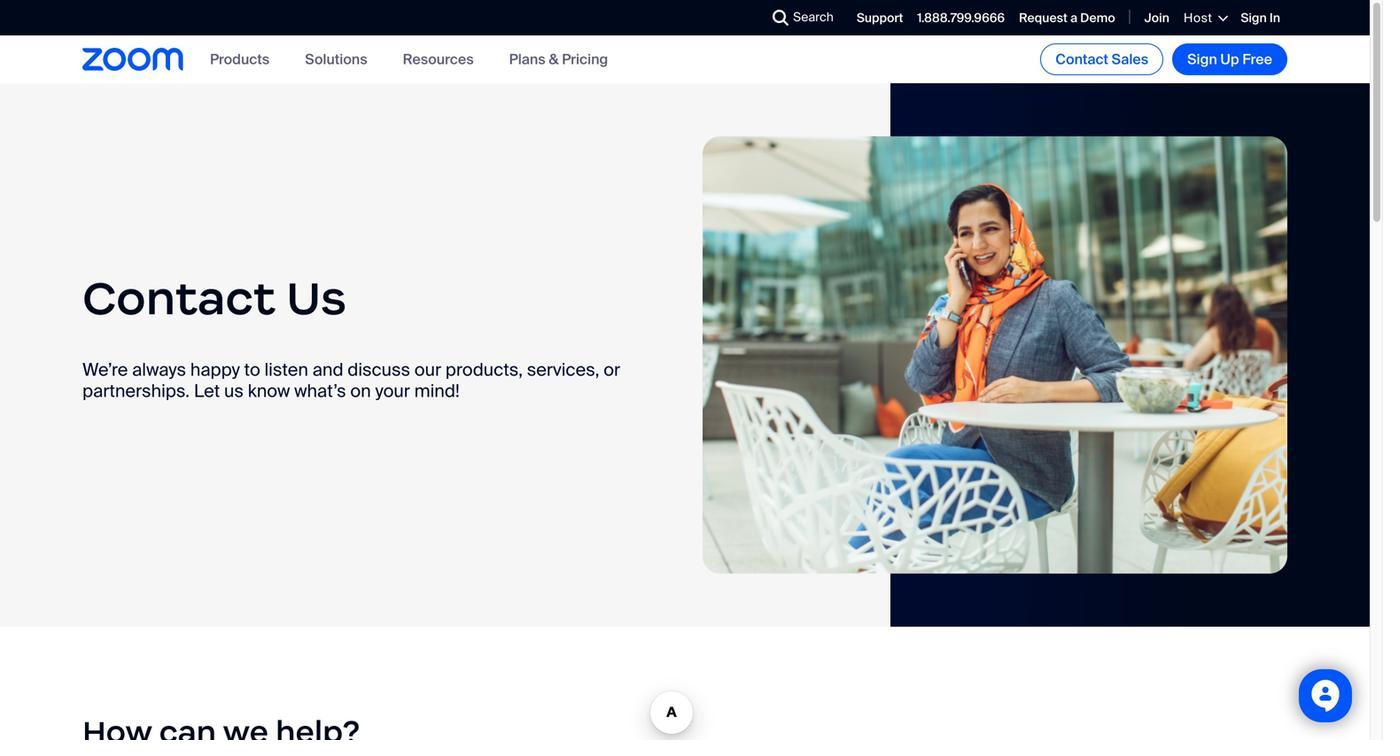 Task type: describe. For each thing, give the bounding box(es) containing it.
a
[[1071, 10, 1078, 26]]

happy
[[190, 359, 240, 381]]

zoom logo image
[[82, 48, 183, 71]]

woman on phone during lunch outside image
[[703, 136, 1288, 574]]

resources button
[[403, 50, 474, 69]]

us
[[224, 380, 244, 403]]

sign up free link
[[1173, 43, 1288, 75]]

what's
[[294, 380, 346, 403]]

our
[[415, 359, 441, 381]]

services,
[[527, 359, 600, 381]]

support link
[[857, 10, 903, 26]]

resources
[[403, 50, 474, 69]]

your
[[375, 380, 410, 403]]

we're
[[82, 359, 128, 381]]

products,
[[446, 359, 523, 381]]

plans
[[509, 50, 546, 69]]

join
[[1145, 10, 1170, 26]]

request
[[1019, 10, 1068, 26]]

search
[[793, 9, 834, 25]]

we're always happy to listen and discuss our products, services, or partnerships. let us know what's on your mind!
[[82, 359, 620, 403]]

request a demo link
[[1019, 10, 1115, 26]]

and
[[313, 359, 343, 381]]

sign in link
[[1241, 10, 1281, 26]]

free
[[1243, 50, 1273, 69]]

solutions
[[305, 50, 367, 69]]

sign for sign up free
[[1188, 50, 1217, 69]]

products
[[210, 50, 270, 69]]

sign up free
[[1188, 50, 1273, 69]]

in
[[1270, 10, 1281, 26]]

let
[[194, 380, 220, 403]]

products button
[[210, 50, 270, 69]]

sign in
[[1241, 10, 1281, 26]]



Task type: vqa. For each thing, say whether or not it's contained in the screenshot.
add in the right top of the page
no



Task type: locate. For each thing, give the bounding box(es) containing it.
search image
[[773, 10, 789, 26], [773, 10, 789, 26]]

contact for contact sales
[[1056, 50, 1109, 69]]

contact
[[1056, 50, 1109, 69], [82, 270, 275, 328]]

plans & pricing link
[[509, 50, 608, 69]]

mind!
[[414, 380, 460, 403]]

1 vertical spatial sign
[[1188, 50, 1217, 69]]

contact sales link
[[1041, 43, 1164, 75]]

1 horizontal spatial sign
[[1241, 10, 1267, 26]]

listen
[[265, 359, 308, 381]]

us
[[286, 270, 347, 328]]

1.888.799.9666
[[918, 10, 1005, 26]]

contact sales
[[1056, 50, 1149, 69]]

sign left up
[[1188, 50, 1217, 69]]

partnerships.
[[82, 380, 190, 403]]

sign
[[1241, 10, 1267, 26], [1188, 50, 1217, 69]]

support
[[857, 10, 903, 26]]

up
[[1221, 50, 1239, 69]]

sign inside "link"
[[1188, 50, 1217, 69]]

demo
[[1081, 10, 1115, 26]]

contact down a
[[1056, 50, 1109, 69]]

to
[[244, 359, 260, 381]]

1 horizontal spatial contact
[[1056, 50, 1109, 69]]

contact inside main content
[[82, 270, 275, 328]]

know
[[248, 380, 290, 403]]

or
[[604, 359, 620, 381]]

contact us
[[82, 270, 347, 328]]

&
[[549, 50, 559, 69]]

1 vertical spatial contact
[[82, 270, 275, 328]]

contact up always
[[82, 270, 275, 328]]

contact us main content
[[0, 83, 1370, 741]]

0 horizontal spatial sign
[[1188, 50, 1217, 69]]

pricing
[[562, 50, 608, 69]]

solutions button
[[305, 50, 367, 69]]

sign for sign in
[[1241, 10, 1267, 26]]

contact for contact us
[[82, 270, 275, 328]]

0 vertical spatial contact
[[1056, 50, 1109, 69]]

1.888.799.9666 link
[[918, 10, 1005, 26]]

host
[[1184, 10, 1213, 26]]

sign left in
[[1241, 10, 1267, 26]]

host button
[[1184, 10, 1227, 26]]

join link
[[1145, 10, 1170, 26]]

on
[[350, 380, 371, 403]]

discuss
[[348, 359, 410, 381]]

0 horizontal spatial contact
[[82, 270, 275, 328]]

always
[[132, 359, 186, 381]]

request a demo
[[1019, 10, 1115, 26]]

plans & pricing
[[509, 50, 608, 69]]

0 vertical spatial sign
[[1241, 10, 1267, 26]]

sales
[[1112, 50, 1149, 69]]



